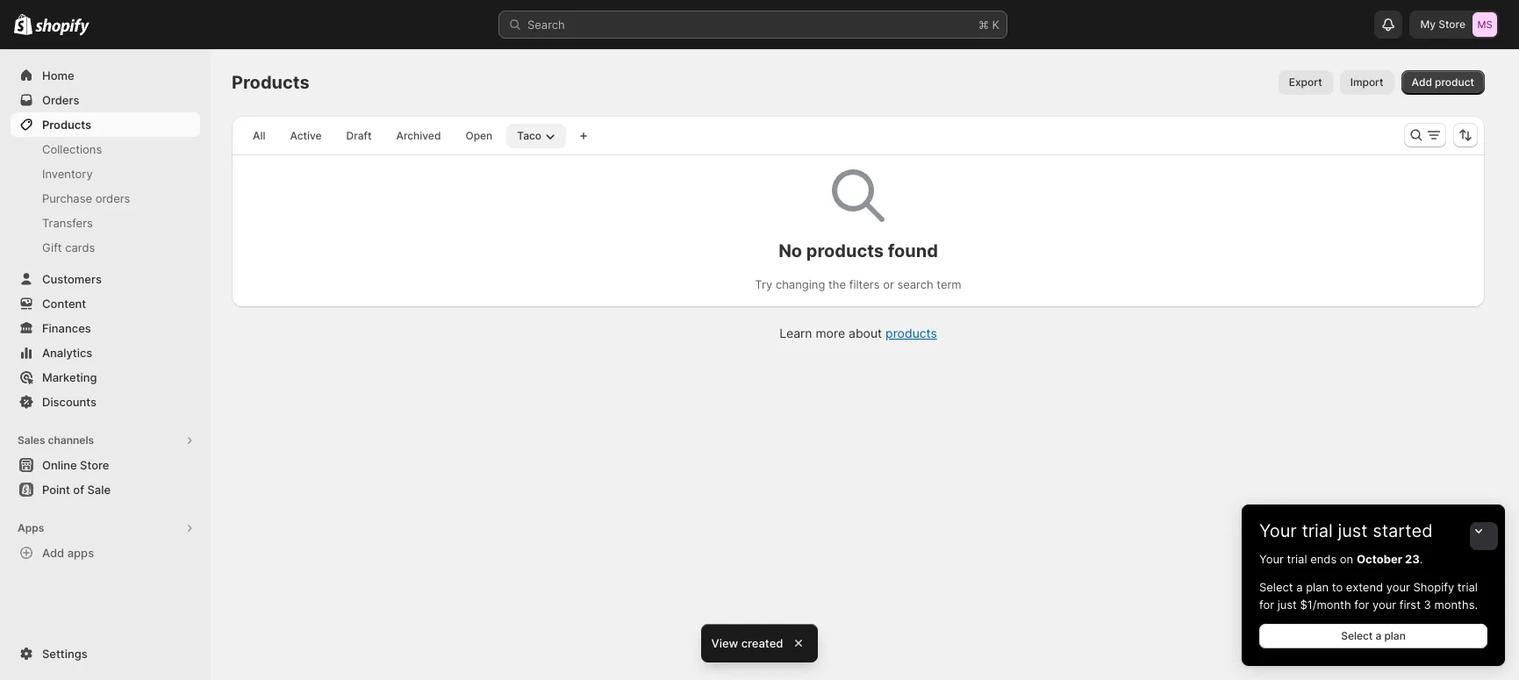 Task type: locate. For each thing, give the bounding box(es) containing it.
your
[[1386, 580, 1410, 594], [1373, 598, 1396, 612]]

1 vertical spatial store
[[80, 458, 109, 472]]

0 vertical spatial trial
[[1302, 520, 1333, 541]]

products up all on the top
[[232, 72, 309, 93]]

my
[[1420, 18, 1436, 31]]

products up the
[[806, 240, 884, 262]]

0 vertical spatial plan
[[1306, 580, 1329, 594]]

store right my
[[1439, 18, 1466, 31]]

1 vertical spatial trial
[[1287, 552, 1307, 566]]

just
[[1338, 520, 1368, 541], [1278, 598, 1297, 612]]

import button
[[1340, 70, 1394, 95]]

1 vertical spatial your
[[1259, 552, 1284, 566]]

shopify
[[1413, 580, 1454, 594]]

2 vertical spatial trial
[[1458, 580, 1478, 594]]

open
[[466, 129, 493, 142]]

a inside select a plan to extend your shopify trial for just $1/month for your first 3 months.
[[1296, 580, 1303, 594]]

transfers
[[42, 216, 93, 230]]

1 horizontal spatial for
[[1354, 598, 1369, 612]]

1 horizontal spatial store
[[1439, 18, 1466, 31]]

a up $1/month
[[1296, 580, 1303, 594]]

taco button
[[507, 124, 566, 148]]

your up your trial ends on october 23 .
[[1259, 520, 1297, 541]]

trial
[[1302, 520, 1333, 541], [1287, 552, 1307, 566], [1458, 580, 1478, 594]]

channels
[[48, 434, 94, 447]]

0 horizontal spatial store
[[80, 458, 109, 472]]

1 for from the left
[[1259, 598, 1274, 612]]

the
[[828, 277, 846, 291]]

for left $1/month
[[1259, 598, 1274, 612]]

a for select a plan to extend your shopify trial for just $1/month for your first 3 months.
[[1296, 580, 1303, 594]]

your inside 'dropdown button'
[[1259, 520, 1297, 541]]

just left $1/month
[[1278, 598, 1297, 612]]

add product link
[[1401, 70, 1485, 95]]

1 horizontal spatial add
[[1412, 75, 1432, 89]]

products
[[232, 72, 309, 93], [42, 118, 91, 132]]

1 horizontal spatial select
[[1341, 629, 1373, 642]]

0 horizontal spatial a
[[1296, 580, 1303, 594]]

1 vertical spatial plan
[[1384, 629, 1406, 642]]

term
[[937, 277, 962, 291]]

2 your from the top
[[1259, 552, 1284, 566]]

view created
[[711, 636, 783, 650]]

0 horizontal spatial plan
[[1306, 580, 1329, 594]]

export
[[1289, 75, 1322, 89]]

plan down first
[[1384, 629, 1406, 642]]

gift cards link
[[11, 235, 200, 260]]

1 vertical spatial add
[[42, 546, 64, 560]]

your left ends
[[1259, 552, 1284, 566]]

1 vertical spatial just
[[1278, 598, 1297, 612]]

transfers link
[[11, 211, 200, 235]]

trial inside your trial just started 'dropdown button'
[[1302, 520, 1333, 541]]

1 vertical spatial select
[[1341, 629, 1373, 642]]

0 vertical spatial products
[[232, 72, 309, 93]]

started
[[1373, 520, 1433, 541]]

collections link
[[11, 137, 200, 161]]

.
[[1420, 552, 1423, 566]]

0 horizontal spatial select
[[1259, 580, 1293, 594]]

1 vertical spatial your
[[1373, 598, 1396, 612]]

1 horizontal spatial products
[[886, 326, 937, 341]]

plan inside select a plan to extend your shopify trial for just $1/month for your first 3 months.
[[1306, 580, 1329, 594]]

trial for ends
[[1287, 552, 1307, 566]]

0 vertical spatial select
[[1259, 580, 1293, 594]]

home
[[42, 68, 74, 82]]

select inside select a plan to extend your shopify trial for just $1/month for your first 3 months.
[[1259, 580, 1293, 594]]

ends
[[1310, 552, 1337, 566]]

empty search results image
[[832, 169, 885, 222]]

1 horizontal spatial a
[[1376, 629, 1382, 642]]

select
[[1259, 580, 1293, 594], [1341, 629, 1373, 642]]

trial up ends
[[1302, 520, 1333, 541]]

shopify image
[[14, 14, 33, 35], [35, 18, 90, 36]]

your left first
[[1373, 598, 1396, 612]]

inventory
[[42, 167, 93, 181]]

add left product
[[1412, 75, 1432, 89]]

archived
[[396, 129, 441, 142]]

trial up months.
[[1458, 580, 1478, 594]]

select left to
[[1259, 580, 1293, 594]]

just inside select a plan to extend your shopify trial for just $1/month for your first 3 months.
[[1278, 598, 1297, 612]]

just up the on
[[1338, 520, 1368, 541]]

collections
[[42, 142, 102, 156]]

store
[[1439, 18, 1466, 31], [80, 458, 109, 472]]

try
[[755, 277, 773, 291]]

your trial just started element
[[1242, 550, 1505, 666]]

point of sale button
[[0, 477, 211, 502]]

add left apps on the left
[[42, 546, 64, 560]]

k
[[992, 18, 1000, 32]]

orders
[[42, 93, 79, 107]]

marketing link
[[11, 365, 200, 390]]

open link
[[455, 124, 503, 148]]

0 vertical spatial just
[[1338, 520, 1368, 541]]

trial for just
[[1302, 520, 1333, 541]]

1 your from the top
[[1259, 520, 1297, 541]]

point
[[42, 483, 70, 497]]

online store button
[[0, 453, 211, 477]]

trial inside select a plan to extend your shopify trial for just $1/month for your first 3 months.
[[1458, 580, 1478, 594]]

products up collections
[[42, 118, 91, 132]]

active
[[290, 129, 322, 142]]

0 horizontal spatial shopify image
[[14, 14, 33, 35]]

0 vertical spatial add
[[1412, 75, 1432, 89]]

sales channels
[[18, 434, 94, 447]]

changing
[[776, 277, 825, 291]]

add inside add product link
[[1412, 75, 1432, 89]]

analytics link
[[11, 341, 200, 365]]

0 vertical spatial products
[[806, 240, 884, 262]]

cards
[[65, 240, 95, 255]]

add apps button
[[11, 541, 200, 565]]

store for online store
[[80, 458, 109, 472]]

products link
[[886, 326, 937, 341]]

about
[[849, 326, 882, 341]]

of
[[73, 483, 84, 497]]

plan up $1/month
[[1306, 580, 1329, 594]]

1 horizontal spatial plan
[[1384, 629, 1406, 642]]

1 horizontal spatial just
[[1338, 520, 1368, 541]]

plan
[[1306, 580, 1329, 594], [1384, 629, 1406, 642]]

1 vertical spatial a
[[1376, 629, 1382, 642]]

0 vertical spatial store
[[1439, 18, 1466, 31]]

your for your trial just started
[[1259, 520, 1297, 541]]

for
[[1259, 598, 1274, 612], [1354, 598, 1369, 612]]

0 vertical spatial a
[[1296, 580, 1303, 594]]

0 horizontal spatial products
[[42, 118, 91, 132]]

finances link
[[11, 316, 200, 341]]

a
[[1296, 580, 1303, 594], [1376, 629, 1382, 642]]

0 vertical spatial your
[[1259, 520, 1297, 541]]

trial left ends
[[1287, 552, 1307, 566]]

sale
[[87, 483, 111, 497]]

marketing
[[42, 370, 97, 384]]

$1/month
[[1300, 598, 1351, 612]]

a down select a plan to extend your shopify trial for just $1/month for your first 3 months.
[[1376, 629, 1382, 642]]

0 horizontal spatial add
[[42, 546, 64, 560]]

store up the sale
[[80, 458, 109, 472]]

select down select a plan to extend your shopify trial for just $1/month for your first 3 months.
[[1341, 629, 1373, 642]]

active link
[[279, 124, 332, 148]]

for down the extend
[[1354, 598, 1369, 612]]

no products found
[[779, 240, 938, 262]]

store for my store
[[1439, 18, 1466, 31]]

0 horizontal spatial for
[[1259, 598, 1274, 612]]

your
[[1259, 520, 1297, 541], [1259, 552, 1284, 566]]

add product
[[1412, 75, 1474, 89]]

0 horizontal spatial just
[[1278, 598, 1297, 612]]

a for select a plan
[[1376, 629, 1382, 642]]

learn more about products
[[779, 326, 937, 341]]

store inside button
[[80, 458, 109, 472]]

products right about
[[886, 326, 937, 341]]

found
[[888, 240, 938, 262]]

my store image
[[1473, 12, 1497, 37]]

online
[[42, 458, 77, 472]]

search
[[527, 18, 565, 32]]

home link
[[11, 63, 200, 88]]

1 horizontal spatial products
[[232, 72, 309, 93]]

tab list
[[239, 123, 570, 148]]

plan inside 'select a plan' link
[[1384, 629, 1406, 642]]

your up first
[[1386, 580, 1410, 594]]

taco
[[517, 129, 542, 142]]

add inside add apps button
[[42, 546, 64, 560]]



Task type: describe. For each thing, give the bounding box(es) containing it.
2 for from the left
[[1354, 598, 1369, 612]]

sales channels button
[[11, 428, 200, 453]]

tab list containing all
[[239, 123, 570, 148]]

product
[[1435, 75, 1474, 89]]

customers link
[[11, 267, 200, 291]]

discounts
[[42, 395, 97, 409]]

orders
[[95, 191, 130, 205]]

first
[[1400, 598, 1421, 612]]

sales
[[18, 434, 45, 447]]

point of sale
[[42, 483, 111, 497]]

select a plan to extend your shopify trial for just $1/month for your first 3 months.
[[1259, 580, 1478, 612]]

months.
[[1434, 598, 1478, 612]]

content link
[[11, 291, 200, 316]]

settings link
[[11, 642, 200, 666]]

apps
[[18, 521, 44, 534]]

finances
[[42, 321, 91, 335]]

all link
[[242, 124, 276, 148]]

your for your trial ends on october 23 .
[[1259, 552, 1284, 566]]

purchase orders
[[42, 191, 130, 205]]

⌘ k
[[979, 18, 1000, 32]]

select for select a plan
[[1341, 629, 1373, 642]]

apps
[[67, 546, 94, 560]]

select a plan
[[1341, 629, 1406, 642]]

products link
[[11, 112, 200, 137]]

or
[[883, 277, 894, 291]]

export button
[[1278, 70, 1333, 95]]

october
[[1357, 552, 1402, 566]]

search
[[897, 277, 933, 291]]

purchase orders link
[[11, 186, 200, 211]]

online store
[[42, 458, 109, 472]]

gift
[[42, 240, 62, 255]]

1 vertical spatial products
[[42, 118, 91, 132]]

try changing the filters or search term
[[755, 277, 962, 291]]

extend
[[1346, 580, 1383, 594]]

draft link
[[336, 124, 382, 148]]

your trial just started button
[[1242, 505, 1505, 541]]

23
[[1405, 552, 1420, 566]]

customers
[[42, 272, 102, 286]]

draft
[[346, 129, 372, 142]]

to
[[1332, 580, 1343, 594]]

all
[[253, 129, 265, 142]]

1 vertical spatial products
[[886, 326, 937, 341]]

discounts link
[[11, 390, 200, 414]]

add for add product
[[1412, 75, 1432, 89]]

1 horizontal spatial shopify image
[[35, 18, 90, 36]]

0 horizontal spatial products
[[806, 240, 884, 262]]

your trial just started
[[1259, 520, 1433, 541]]

select a plan link
[[1259, 624, 1488, 649]]

add for add apps
[[42, 546, 64, 560]]

purchase
[[42, 191, 92, 205]]

gift cards
[[42, 240, 95, 255]]

add apps
[[42, 546, 94, 560]]

just inside 'dropdown button'
[[1338, 520, 1368, 541]]

archived link
[[386, 124, 451, 148]]

created
[[741, 636, 783, 650]]

view
[[711, 636, 738, 650]]

settings
[[42, 647, 87, 661]]

orders link
[[11, 88, 200, 112]]

on
[[1340, 552, 1354, 566]]

plan for select a plan to extend your shopify trial for just $1/month for your first 3 months.
[[1306, 580, 1329, 594]]

my store
[[1420, 18, 1466, 31]]

import
[[1350, 75, 1384, 89]]

online store link
[[11, 453, 200, 477]]

plan for select a plan
[[1384, 629, 1406, 642]]

3
[[1424, 598, 1431, 612]]

filters
[[849, 277, 880, 291]]

select for select a plan to extend your shopify trial for just $1/month for your first 3 months.
[[1259, 580, 1293, 594]]

0 vertical spatial your
[[1386, 580, 1410, 594]]

learn
[[779, 326, 812, 341]]

content
[[42, 297, 86, 311]]



